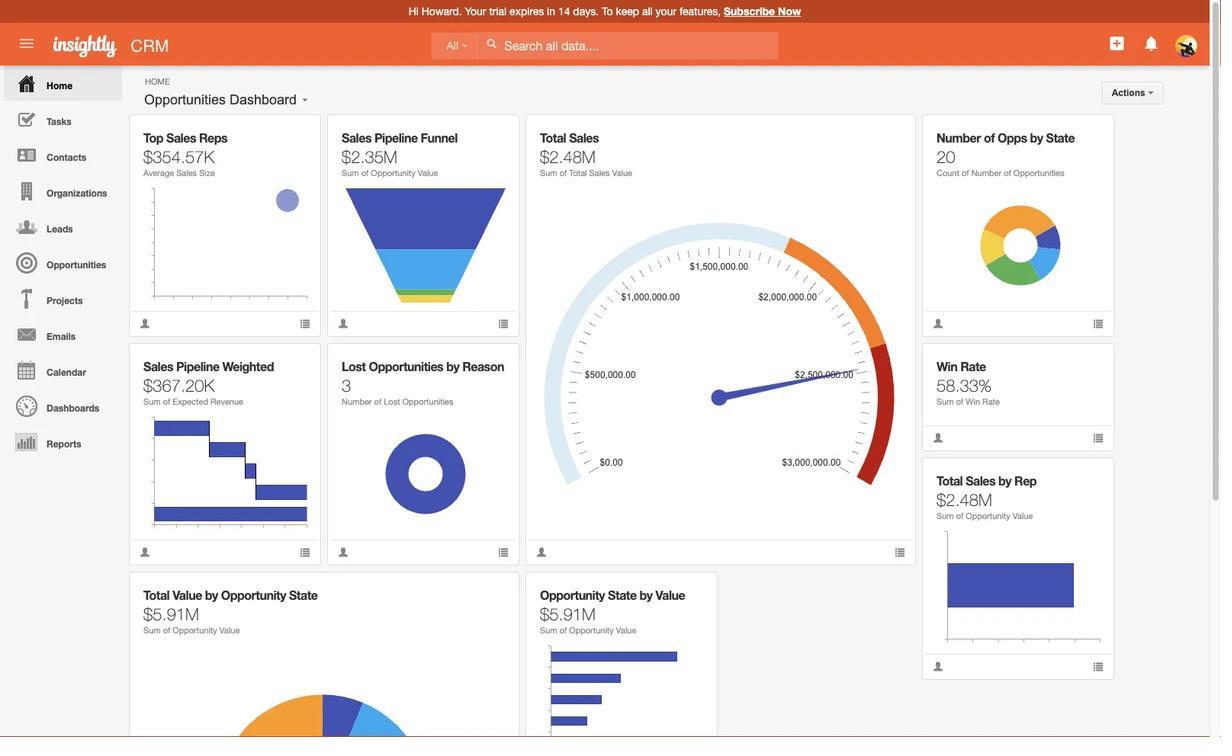 Task type: describe. For each thing, give the bounding box(es) containing it.
top sales reps link
[[143, 131, 227, 145]]

opportunity state by value $5.91m sum of opportunity value
[[540, 588, 685, 636]]

your
[[656, 5, 677, 18]]

organizations
[[47, 188, 107, 198]]

now
[[778, 5, 801, 18]]

win rate link
[[937, 360, 986, 374]]

opps
[[998, 131, 1027, 145]]

$5.91m inside the opportunity state by value $5.91m sum of opportunity value
[[540, 604, 596, 624]]

1 horizontal spatial lost
[[384, 397, 400, 407]]

reps
[[199, 131, 227, 145]]

14
[[558, 5, 570, 18]]

sales inside "sales pipeline funnel $2.35m sum of opportunity value"
[[342, 131, 371, 145]]

expires
[[510, 5, 544, 18]]

20
[[937, 146, 955, 166]]

user image for number
[[338, 547, 349, 558]]

opportunities dashboard
[[144, 92, 297, 108]]

of inside sales pipeline weighted $367.20k sum of expected revenue
[[163, 397, 170, 407]]

value inside total sales by rep $2.48m sum of opportunity value
[[1013, 511, 1033, 521]]

user image for 20
[[933, 318, 943, 329]]

0 vertical spatial rate
[[960, 360, 986, 374]]

subscribe now link
[[724, 5, 801, 18]]

emails
[[47, 331, 76, 342]]

user image for $2.48m
[[931, 660, 942, 671]]

leads link
[[4, 209, 122, 245]]

wrench image for weighted
[[289, 355, 299, 366]]

user image for sales
[[140, 318, 150, 329]]

revenue
[[211, 397, 243, 407]]

of inside total sales $2.48m sum of total sales value
[[560, 168, 567, 178]]

dashboards
[[47, 403, 99, 413]]

reports
[[47, 439, 81, 449]]

Search all data.... text field
[[478, 32, 778, 59]]

actions button
[[1102, 82, 1164, 104]]

wrench image for opportunity
[[487, 584, 498, 595]]

calendar
[[47, 367, 86, 378]]

opportunity state by value link
[[540, 588, 685, 603]]

3
[[342, 375, 351, 395]]

opportunity inside total sales by rep $2.48m sum of opportunity value
[[966, 511, 1010, 521]]

list image for reason
[[498, 547, 509, 558]]

navigation containing home
[[0, 66, 122, 460]]

sum inside total value by opportunity state $5.91m sum of opportunity value
[[143, 626, 161, 636]]

user image for total
[[536, 547, 547, 558]]

sales pipeline weighted link
[[143, 360, 274, 374]]

wrench image for $354.57k
[[289, 126, 299, 137]]

weighted
[[222, 360, 274, 374]]

win rate 58.33% sum of win rate
[[937, 360, 1000, 407]]

subscribe
[[724, 5, 775, 18]]

$367.20k
[[143, 375, 214, 395]]

total for of
[[540, 131, 566, 145]]

of inside "sales pipeline funnel $2.35m sum of opportunity value"
[[361, 168, 369, 178]]

$2.48m inside total sales by rep $2.48m sum of opportunity value
[[937, 490, 992, 510]]

$5.91m inside total value by opportunity state $5.91m sum of opportunity value
[[143, 604, 199, 624]]

sales pipeline weighted $367.20k sum of expected revenue
[[143, 360, 274, 407]]

lost opportunities by reason link
[[342, 360, 504, 374]]

wrench image for $2.48m
[[884, 126, 894, 137]]

dashboard
[[230, 92, 297, 108]]

sales pipeline funnel $2.35m sum of opportunity value
[[342, 131, 457, 178]]

actions
[[1112, 88, 1148, 98]]

reports link
[[4, 424, 122, 460]]

rep
[[1015, 474, 1037, 489]]

opportunities inside navigation
[[47, 259, 106, 270]]

calendar link
[[4, 352, 122, 388]]

total sales by rep link
[[937, 474, 1037, 489]]

by for 3
[[446, 360, 459, 374]]

by for state
[[205, 588, 218, 603]]

pipeline for $367.20k
[[176, 360, 219, 374]]

projects
[[47, 295, 83, 306]]

contacts
[[47, 152, 86, 162]]

top sales reps $354.57k average sales size
[[143, 131, 227, 178]]

total value by opportunity state $5.91m sum of opportunity value
[[143, 588, 318, 636]]

value inside total sales $2.48m sum of total sales value
[[612, 168, 632, 178]]



Task type: vqa. For each thing, say whether or not it's contained in the screenshot.
James in the Added Organization 'Cyberdyne Systems Corp.' By: James Peterson
no



Task type: locate. For each thing, give the bounding box(es) containing it.
lost down lost opportunities by reason link
[[384, 397, 400, 407]]

of inside total value by opportunity state $5.91m sum of opportunity value
[[163, 626, 170, 636]]

total inside total value by opportunity state $5.91m sum of opportunity value
[[143, 588, 169, 603]]

by inside total sales by rep $2.48m sum of opportunity value
[[998, 474, 1012, 489]]

win down 58.33%
[[966, 397, 980, 407]]

of inside the lost opportunities by reason 3 number of lost opportunities
[[374, 397, 381, 407]]

state
[[1046, 131, 1075, 145], [289, 588, 318, 603], [608, 588, 637, 603]]

1 horizontal spatial state
[[608, 588, 637, 603]]

size
[[199, 168, 215, 178]]

notifications image
[[1142, 34, 1161, 53]]

total value by opportunity state link
[[143, 588, 318, 603]]

funnel
[[421, 131, 457, 145]]

1 horizontal spatial $5.91m
[[540, 604, 596, 624]]

features,
[[679, 5, 721, 18]]

state inside the opportunity state by value $5.91m sum of opportunity value
[[608, 588, 637, 603]]

$5.91m
[[143, 604, 199, 624], [540, 604, 596, 624]]

home up tasks link
[[47, 80, 72, 91]]

$2.48m down total sales link
[[540, 146, 596, 166]]

dashboards link
[[4, 388, 122, 424]]

0 vertical spatial user image
[[933, 433, 943, 444]]

of down opportunity state by value link
[[560, 626, 567, 636]]

0 horizontal spatial state
[[289, 588, 318, 603]]

1 vertical spatial user image
[[140, 547, 150, 558]]

by for $5.91m
[[640, 588, 653, 603]]

total inside total sales by rep $2.48m sum of opportunity value
[[937, 474, 963, 489]]

sales inside sales pipeline weighted $367.20k sum of expected revenue
[[143, 360, 173, 374]]

$5.91m down 'total value by opportunity state' link
[[143, 604, 199, 624]]

total sales $2.48m sum of total sales value
[[540, 131, 632, 178]]

$2.35m
[[342, 146, 397, 166]]

by for $2.48m
[[998, 474, 1012, 489]]

$2.48m
[[540, 146, 596, 166], [937, 490, 992, 510]]

hi howard. your trial expires in 14 days. to keep all your features, subscribe now
[[409, 5, 801, 18]]

opportunities inside number of opps by state 20 count of number of opportunities
[[1014, 168, 1065, 178]]

sum inside the win rate 58.33% sum of win rate
[[937, 397, 954, 407]]

sum
[[342, 168, 359, 178], [540, 168, 557, 178], [143, 397, 161, 407], [937, 397, 954, 407], [937, 511, 954, 521], [143, 626, 161, 636], [540, 626, 557, 636]]

number of opps by state link
[[937, 131, 1075, 145]]

$354.57k
[[143, 146, 214, 166]]

total
[[540, 131, 566, 145], [569, 168, 587, 178], [937, 474, 963, 489], [143, 588, 169, 603]]

lost opportunities by reason 3 number of lost opportunities
[[342, 360, 504, 407]]

list image for rep
[[1091, 660, 1102, 671]]

0 horizontal spatial list image
[[300, 547, 310, 558]]

total sales link
[[540, 131, 599, 145]]

by
[[1030, 131, 1043, 145], [446, 360, 459, 374], [998, 474, 1012, 489], [205, 588, 218, 603], [640, 588, 653, 603]]

pipeline for $2.35m
[[374, 131, 418, 145]]

0 horizontal spatial lost
[[342, 360, 366, 374]]

user image for $367.20k
[[140, 547, 150, 558]]

sum inside "sales pipeline funnel $2.35m sum of opportunity value"
[[342, 168, 359, 178]]

lost
[[342, 360, 366, 374], [384, 397, 400, 407]]

state inside number of opps by state 20 count of number of opportunities
[[1046, 131, 1075, 145]]

opportunities dashboard button
[[139, 88, 302, 111]]

2 horizontal spatial state
[[1046, 131, 1075, 145]]

expected
[[173, 397, 208, 407]]

list image
[[498, 318, 509, 329], [300, 547, 310, 558]]

1 vertical spatial lost
[[384, 397, 400, 407]]

user image
[[140, 318, 150, 329], [338, 318, 349, 329], [933, 318, 943, 329], [338, 547, 349, 558], [536, 547, 547, 558]]

number down 3
[[342, 397, 372, 407]]

top
[[143, 131, 163, 145]]

list image for $2.35m
[[498, 318, 509, 329]]

0 vertical spatial list image
[[498, 318, 509, 329]]

pipeline inside "sales pipeline funnel $2.35m sum of opportunity value"
[[374, 131, 418, 145]]

1 vertical spatial list image
[[300, 547, 310, 558]]

to
[[602, 5, 613, 18]]

sum inside total sales by rep $2.48m sum of opportunity value
[[937, 511, 954, 521]]

1 vertical spatial rate
[[982, 397, 1000, 407]]

0 vertical spatial $2.48m
[[540, 146, 596, 166]]

0 vertical spatial pipeline
[[374, 131, 418, 145]]

opportunities inside button
[[144, 92, 226, 108]]

$2.48m inside total sales $2.48m sum of total sales value
[[540, 146, 596, 166]]

average
[[143, 168, 174, 178]]

0 horizontal spatial pipeline
[[176, 360, 219, 374]]

value
[[418, 168, 438, 178], [612, 168, 632, 178], [1013, 511, 1033, 521], [173, 588, 202, 603], [656, 588, 685, 603], [220, 626, 240, 636], [616, 626, 636, 636]]

by inside total value by opportunity state $5.91m sum of opportunity value
[[205, 588, 218, 603]]

of inside the opportunity state by value $5.91m sum of opportunity value
[[560, 626, 567, 636]]

all
[[447, 40, 458, 52]]

opportunities link
[[4, 245, 122, 281]]

howard.
[[422, 5, 462, 18]]

all link
[[431, 32, 477, 60]]

wrench image
[[487, 126, 498, 137], [884, 126, 894, 137], [289, 355, 299, 366], [1082, 355, 1093, 366], [685, 584, 696, 595]]

home inside navigation
[[47, 80, 72, 91]]

2 $5.91m from the left
[[540, 604, 596, 624]]

state for $5.91m
[[289, 588, 318, 603]]

pipeline inside sales pipeline weighted $367.20k sum of expected revenue
[[176, 360, 219, 374]]

1 vertical spatial pipeline
[[176, 360, 219, 374]]

rate
[[960, 360, 986, 374], [982, 397, 1000, 407]]

wrench image for funnel
[[487, 126, 498, 137]]

user image
[[933, 433, 943, 444], [140, 547, 150, 558], [931, 660, 942, 671]]

your
[[465, 5, 486, 18]]

state inside total value by opportunity state $5.91m sum of opportunity value
[[289, 588, 318, 603]]

1 vertical spatial number
[[971, 168, 1002, 178]]

sales inside total sales by rep $2.48m sum of opportunity value
[[966, 474, 995, 489]]

home
[[145, 76, 170, 86], [47, 80, 72, 91]]

emails link
[[4, 317, 122, 352]]

list image for sum
[[895, 547, 905, 558]]

win up 58.33%
[[937, 360, 957, 374]]

win
[[937, 360, 957, 374], [966, 397, 980, 407]]

white image
[[486, 38, 497, 49]]

reason
[[462, 360, 504, 374]]

1 horizontal spatial list image
[[498, 318, 509, 329]]

total for $2.48m
[[937, 474, 963, 489]]

0 vertical spatial win
[[937, 360, 957, 374]]

tasks link
[[4, 101, 122, 137]]

of down total sales link
[[560, 168, 567, 178]]

tasks
[[47, 116, 71, 127]]

1 horizontal spatial win
[[966, 397, 980, 407]]

contacts link
[[4, 137, 122, 173]]

of
[[984, 131, 995, 145], [361, 168, 369, 178], [560, 168, 567, 178], [962, 168, 969, 178], [1004, 168, 1011, 178], [163, 397, 170, 407], [374, 397, 381, 407], [956, 397, 964, 407], [956, 511, 964, 521], [163, 626, 170, 636], [560, 626, 567, 636]]

sum inside sales pipeline weighted $367.20k sum of expected revenue
[[143, 397, 161, 407]]

of down number of opps by state link
[[1004, 168, 1011, 178]]

1 $5.91m from the left
[[143, 604, 199, 624]]

58.33%
[[937, 375, 992, 395]]

home down crm
[[145, 76, 170, 86]]

2 vertical spatial user image
[[931, 660, 942, 671]]

of inside total sales by rep $2.48m sum of opportunity value
[[956, 511, 964, 521]]

sum inside the opportunity state by value $5.91m sum of opportunity value
[[540, 626, 557, 636]]

in
[[547, 5, 555, 18]]

leads
[[47, 223, 73, 234]]

of down lost opportunities by reason link
[[374, 397, 381, 407]]

count
[[937, 168, 959, 178]]

list image for by
[[1093, 318, 1104, 329]]

pipeline up $367.20k
[[176, 360, 219, 374]]

number inside the lost opportunities by reason 3 number of lost opportunities
[[342, 397, 372, 407]]

crm
[[131, 36, 169, 55]]

1 horizontal spatial pipeline
[[374, 131, 418, 145]]

user image for of
[[338, 318, 349, 329]]

hi
[[409, 5, 419, 18]]

number of opps by state 20 count of number of opportunities
[[937, 131, 1075, 178]]

list image for $354.57k
[[300, 318, 310, 329]]

by inside the lost opportunities by reason 3 number of lost opportunities
[[446, 360, 459, 374]]

0 horizontal spatial home
[[47, 80, 72, 91]]

$5.91m down opportunity state by value link
[[540, 604, 596, 624]]

navigation
[[0, 66, 122, 460]]

of down $367.20k
[[163, 397, 170, 407]]

list image
[[300, 318, 310, 329], [1093, 318, 1104, 329], [1093, 433, 1104, 444], [498, 547, 509, 558], [895, 547, 905, 558], [1091, 660, 1102, 671]]

by inside the opportunity state by value $5.91m sum of opportunity value
[[640, 588, 653, 603]]

days.
[[573, 5, 599, 18]]

of inside the win rate 58.33% sum of win rate
[[956, 397, 964, 407]]

projects link
[[4, 281, 122, 317]]

number up 20
[[937, 131, 981, 145]]

sum inside total sales $2.48m sum of total sales value
[[540, 168, 557, 178]]

0 vertical spatial number
[[937, 131, 981, 145]]

number
[[937, 131, 981, 145], [971, 168, 1002, 178], [342, 397, 372, 407]]

sales
[[166, 131, 196, 145], [342, 131, 371, 145], [569, 131, 599, 145], [176, 168, 197, 178], [589, 168, 610, 178], [143, 360, 173, 374], [966, 474, 995, 489]]

state for 20
[[1046, 131, 1075, 145]]

opportunities
[[144, 92, 226, 108], [1014, 168, 1065, 178], [47, 259, 106, 270], [369, 360, 443, 374], [402, 397, 453, 407]]

1 vertical spatial $2.48m
[[937, 490, 992, 510]]

of left the opps
[[984, 131, 995, 145]]

value inside "sales pipeline funnel $2.35m sum of opportunity value"
[[418, 168, 438, 178]]

wrench image for rep
[[1082, 469, 1093, 480]]

pipeline up $2.35m at the left top
[[374, 131, 418, 145]]

trial
[[489, 5, 507, 18]]

of down 'total value by opportunity state' link
[[163, 626, 170, 636]]

opportunity inside "sales pipeline funnel $2.35m sum of opportunity value"
[[371, 168, 416, 178]]

by inside number of opps by state 20 count of number of opportunities
[[1030, 131, 1043, 145]]

number right count
[[971, 168, 1002, 178]]

organizations link
[[4, 173, 122, 209]]

of down 58.33%
[[956, 397, 964, 407]]

0 horizontal spatial $2.48m
[[540, 146, 596, 166]]

list image for $367.20k
[[300, 547, 310, 558]]

$2.48m down total sales by rep link
[[937, 490, 992, 510]]

1 horizontal spatial home
[[145, 76, 170, 86]]

sales pipeline funnel link
[[342, 131, 457, 145]]

rate down 58.33%
[[982, 397, 1000, 407]]

pipeline
[[374, 131, 418, 145], [176, 360, 219, 374]]

of down $2.35m at the left top
[[361, 168, 369, 178]]

of right count
[[962, 168, 969, 178]]

2 vertical spatial number
[[342, 397, 372, 407]]

wrench image
[[289, 126, 299, 137], [1082, 126, 1093, 137], [487, 355, 498, 366], [1082, 469, 1093, 480], [487, 584, 498, 595]]

home link
[[4, 66, 122, 101]]

lost up 3
[[342, 360, 366, 374]]

1 vertical spatial win
[[966, 397, 980, 407]]

all
[[642, 5, 653, 18]]

of down total sales by rep link
[[956, 511, 964, 521]]

keep
[[616, 5, 639, 18]]

0 vertical spatial lost
[[342, 360, 366, 374]]

total for state
[[143, 588, 169, 603]]

rate up 58.33%
[[960, 360, 986, 374]]

0 horizontal spatial $5.91m
[[143, 604, 199, 624]]

0 horizontal spatial win
[[937, 360, 957, 374]]

opportunity
[[371, 168, 416, 178], [966, 511, 1010, 521], [221, 588, 286, 603], [540, 588, 605, 603], [173, 626, 217, 636], [569, 626, 614, 636]]

1 horizontal spatial $2.48m
[[937, 490, 992, 510]]

total sales by rep $2.48m sum of opportunity value
[[937, 474, 1037, 521]]



